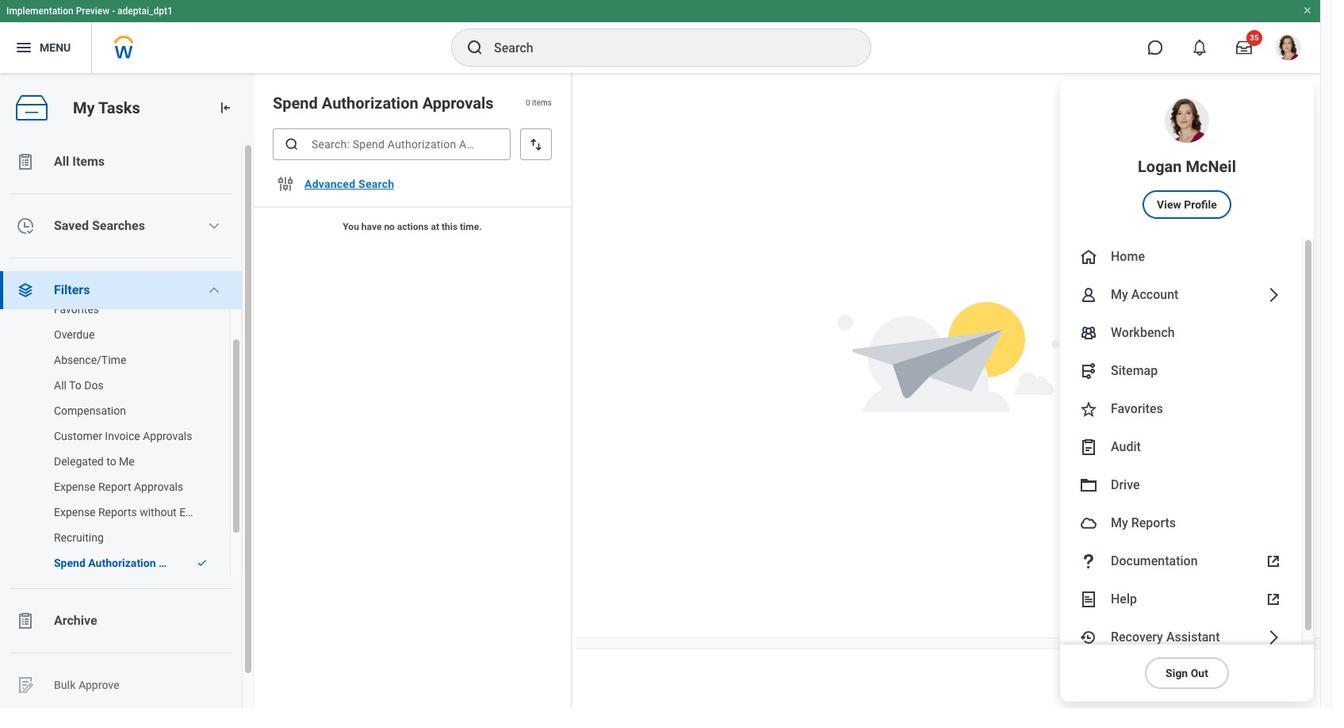 Task type: describe. For each thing, give the bounding box(es) containing it.
invoice
[[105, 430, 140, 442]]

workbench
[[1111, 325, 1175, 340]]

approvals for expense report approvals button
[[134, 481, 183, 493]]

home image
[[1079, 247, 1098, 266]]

recovery assistant menu item
[[1060, 619, 1302, 657]]

all items button
[[0, 143, 242, 181]]

at
[[431, 221, 439, 232]]

exceptions
[[179, 506, 233, 519]]

items
[[532, 99, 552, 107]]

expense report approvals button
[[0, 471, 214, 503]]

filters
[[54, 282, 90, 297]]

favorites inside favorites 'button'
[[54, 303, 99, 316]]

all to dos button
[[0, 370, 214, 401]]

ext link image for help
[[1264, 590, 1283, 609]]

sign out
[[1166, 667, 1208, 680]]

paste image
[[1079, 438, 1098, 457]]

saved
[[54, 218, 89, 233]]

recovery assistant
[[1111, 630, 1220, 645]]

delegated to me button
[[0, 446, 214, 477]]

my account
[[1111, 287, 1179, 302]]

audit menu item
[[1060, 428, 1302, 466]]

my for my reports
[[1111, 516, 1128, 531]]

you
[[343, 221, 359, 232]]

saved searches button
[[0, 207, 242, 245]]

preview
[[76, 6, 110, 17]]

audit
[[1111, 440, 1141, 455]]

ext link image for documentation
[[1264, 552, 1283, 571]]

menu button
[[0, 22, 91, 73]]

rename image
[[16, 676, 35, 695]]

expense report approvals
[[54, 481, 183, 493]]

workbench menu item
[[1060, 314, 1302, 352]]

star image
[[1079, 400, 1098, 419]]

expense reports without exceptions button
[[0, 496, 233, 528]]

spend inside item list element
[[273, 94, 318, 113]]

logan
[[1138, 157, 1182, 176]]

report
[[98, 481, 131, 493]]

drive
[[1111, 478, 1140, 493]]

search image inside item list element
[[284, 136, 300, 152]]

to
[[106, 455, 116, 468]]

35 button
[[1227, 30, 1262, 65]]

spend authorization approvals inside item list element
[[273, 94, 494, 113]]

logan mcneil menu
[[1060, 79, 1314, 702]]

customer invoice approvals button
[[0, 420, 214, 452]]

my for my account
[[1111, 287, 1128, 302]]

without
[[140, 506, 177, 519]]

logan mcneil banner
[[0, 0, 1320, 702]]

my reports menu item
[[1060, 504, 1302, 542]]

35
[[1250, 33, 1259, 42]]

archive button
[[0, 602, 242, 640]]

delegated
[[54, 455, 104, 468]]

archive
[[54, 613, 97, 628]]

view profile
[[1157, 198, 1217, 211]]

approvals for 'customer invoice approvals' button at the bottom
[[143, 430, 192, 442]]

expense for expense report approvals
[[54, 481, 96, 493]]

0
[[526, 99, 530, 107]]

perspective image
[[16, 281, 35, 300]]

authorization inside item list element
[[322, 94, 418, 113]]

spend authorization approvals button
[[0, 547, 209, 579]]

reports for expense
[[98, 506, 137, 519]]

endpoints image
[[1079, 362, 1098, 381]]

adeptai_dpt1
[[117, 6, 173, 17]]

view
[[1157, 198, 1181, 211]]

this
[[442, 221, 458, 232]]

avatar image
[[1079, 514, 1098, 533]]

my tasks element
[[0, 73, 254, 708]]

documentation menu item
[[1060, 542, 1302, 580]]

documentation
[[1111, 554, 1198, 569]]

notifications large image
[[1192, 40, 1208, 56]]

mcneil
[[1186, 157, 1236, 176]]

0 items
[[526, 99, 552, 107]]

sitemap
[[1111, 363, 1158, 378]]

spend inside spend authorization approvals button
[[54, 557, 85, 569]]

list inside my tasks element
[[0, 293, 242, 604]]

customer invoice approvals
[[54, 430, 192, 442]]

out
[[1191, 667, 1208, 680]]

searches
[[92, 218, 145, 233]]

all to dos
[[54, 379, 104, 392]]



Task type: locate. For each thing, give the bounding box(es) containing it.
0 horizontal spatial search image
[[284, 136, 300, 152]]

0 vertical spatial spend
[[273, 94, 318, 113]]

configure image
[[276, 174, 295, 193]]

reports down the expense report approvals
[[98, 506, 137, 519]]

dos
[[84, 379, 104, 392]]

2 chevron right image from the top
[[1264, 628, 1283, 647]]

approve
[[78, 678, 119, 691]]

authorization up search: spend authorization approvals text field
[[322, 94, 418, 113]]

transformation import image
[[217, 100, 233, 116]]

profile
[[1184, 198, 1217, 211]]

1 expense from the top
[[54, 481, 96, 493]]

Search: Spend Authorization Approvals text field
[[273, 128, 511, 160]]

Search Workday  search field
[[494, 30, 838, 65]]

account
[[1131, 287, 1179, 302]]

expense for expense reports without exceptions
[[54, 506, 96, 519]]

ext link image inside documentation 'menu item'
[[1264, 552, 1283, 571]]

items
[[72, 154, 105, 169]]

chevron down image for saved searches
[[208, 220, 221, 232]]

expense up the recruiting
[[54, 506, 96, 519]]

expense inside expense reports without exceptions button
[[54, 506, 96, 519]]

expense down delegated
[[54, 481, 96, 493]]

reports up documentation
[[1131, 516, 1176, 531]]

tasks
[[98, 98, 140, 117]]

favorites down filters
[[54, 303, 99, 316]]

1 vertical spatial chevron down image
[[208, 284, 221, 297]]

reports for my
[[1131, 516, 1176, 531]]

logan mcneil
[[1138, 157, 1236, 176]]

1 horizontal spatial favorites
[[1111, 401, 1163, 417]]

favorites inside favorites menu item
[[1111, 401, 1163, 417]]

saved searches
[[54, 218, 145, 233]]

0 horizontal spatial reports
[[98, 506, 137, 519]]

bulk approve link
[[0, 666, 242, 704]]

chevron down image inside filters dropdown button
[[208, 284, 221, 297]]

clipboard image
[[16, 152, 35, 171]]

question image
[[1079, 552, 1098, 571]]

2 list from the top
[[0, 293, 242, 604]]

2 ext link image from the top
[[1264, 590, 1283, 609]]

favorites button
[[0, 293, 214, 325]]

inbox large image
[[1236, 40, 1252, 56]]

advanced search
[[304, 178, 394, 190]]

0 vertical spatial spend authorization approvals
[[273, 94, 494, 113]]

reports inside button
[[98, 506, 137, 519]]

1 vertical spatial all
[[54, 379, 67, 392]]

customer
[[54, 430, 102, 442]]

1 chevron right image from the top
[[1264, 285, 1283, 304]]

chevron right image for assistant
[[1264, 628, 1283, 647]]

1 horizontal spatial search image
[[465, 38, 484, 57]]

1 vertical spatial ext link image
[[1264, 590, 1283, 609]]

0 vertical spatial search image
[[465, 38, 484, 57]]

contact card matrix manager image
[[1079, 324, 1098, 343]]

0 vertical spatial my
[[73, 98, 95, 117]]

0 horizontal spatial spend
[[54, 557, 85, 569]]

authorization inside button
[[88, 557, 156, 569]]

justify image
[[14, 38, 33, 57]]

my left 'tasks'
[[73, 98, 95, 117]]

implementation preview -   adeptai_dpt1
[[6, 6, 173, 17]]

recovery
[[1111, 630, 1163, 645]]

1 horizontal spatial reports
[[1131, 516, 1176, 531]]

list
[[0, 143, 254, 708], [0, 293, 242, 604]]

-
[[112, 6, 115, 17]]

all
[[54, 154, 69, 169], [54, 379, 67, 392]]

reports
[[98, 506, 137, 519], [1131, 516, 1176, 531]]

0 vertical spatial all
[[54, 154, 69, 169]]

no
[[384, 221, 395, 232]]

authorization down recruiting button
[[88, 557, 156, 569]]

expense inside expense report approvals button
[[54, 481, 96, 493]]

approvals
[[422, 94, 494, 113], [143, 430, 192, 442], [134, 481, 183, 493], [159, 557, 209, 569]]

home
[[1111, 249, 1145, 264]]

folder open image
[[1079, 476, 1098, 495]]

spend right transformation import icon
[[273, 94, 318, 113]]

logan mcneil menu item
[[1060, 79, 1314, 238]]

spend down the recruiting
[[54, 557, 85, 569]]

1 vertical spatial favorites
[[1111, 401, 1163, 417]]

authorization
[[322, 94, 418, 113], [88, 557, 156, 569]]

favorites
[[54, 303, 99, 316], [1111, 401, 1163, 417]]

approvals inside item list element
[[422, 94, 494, 113]]

you have no actions at this time.
[[343, 221, 482, 232]]

chevron down image for filters
[[208, 284, 221, 297]]

me
[[119, 455, 135, 468]]

expense
[[54, 481, 96, 493], [54, 506, 96, 519]]

my account menu item
[[1060, 276, 1302, 314]]

document image
[[1079, 590, 1098, 609]]

approvals right invoice at the left of the page
[[143, 430, 192, 442]]

chevron right image inside 'recovery assistant' menu item
[[1264, 628, 1283, 647]]

favorites down sitemap
[[1111, 401, 1163, 417]]

list containing favorites
[[0, 293, 242, 604]]

0 vertical spatial expense
[[54, 481, 96, 493]]

approvals down exceptions on the left of the page
[[159, 557, 209, 569]]

clock check image
[[16, 216, 35, 236]]

1 list from the top
[[0, 143, 254, 708]]

spend authorization approvals down recruiting button
[[54, 557, 209, 569]]

compensation button
[[0, 395, 214, 427]]

chevron right image for account
[[1264, 285, 1283, 304]]

spend authorization approvals
[[273, 94, 494, 113], [54, 557, 209, 569]]

all inside all to dos button
[[54, 379, 67, 392]]

bulk
[[54, 678, 76, 691]]

time.
[[460, 221, 482, 232]]

expense reports without exceptions
[[54, 506, 233, 519]]

to
[[69, 379, 82, 392]]

1 chevron down image from the top
[[208, 220, 221, 232]]

all left to in the left of the page
[[54, 379, 67, 392]]

approvals up without
[[134, 481, 183, 493]]

item list element
[[254, 73, 573, 708]]

filters button
[[0, 271, 242, 309]]

recruiting
[[54, 531, 104, 544]]

1 horizontal spatial spend
[[273, 94, 318, 113]]

2 chevron down image from the top
[[208, 284, 221, 297]]

help menu item
[[1060, 580, 1302, 619]]

clipboard image
[[16, 611, 35, 630]]

recruiting button
[[0, 522, 214, 553]]

absence/time button
[[0, 344, 214, 376]]

absence/time
[[54, 354, 126, 366]]

close environment banner image
[[1303, 6, 1312, 15]]

2 expense from the top
[[54, 506, 96, 519]]

chevron right image
[[1264, 285, 1283, 304], [1264, 628, 1283, 647]]

favorites menu item
[[1060, 390, 1302, 428]]

my tasks
[[73, 98, 140, 117]]

approvals for spend authorization approvals button
[[159, 557, 209, 569]]

my reports
[[1111, 516, 1176, 531]]

have
[[361, 221, 382, 232]]

list containing all items
[[0, 143, 254, 708]]

2 all from the top
[[54, 379, 67, 392]]

overdue
[[54, 328, 95, 341]]

spend authorization approvals up search: spend authorization approvals text field
[[273, 94, 494, 113]]

1 horizontal spatial spend authorization approvals
[[273, 94, 494, 113]]

all items
[[54, 154, 105, 169]]

all inside all items 'button'
[[54, 154, 69, 169]]

my for my tasks
[[73, 98, 95, 117]]

ext link image inside help menu item
[[1264, 590, 1283, 609]]

home menu item
[[1060, 238, 1302, 276]]

implementation
[[6, 6, 73, 17]]

bulk approve
[[54, 678, 119, 691]]

search
[[358, 178, 394, 190]]

2 vertical spatial my
[[1111, 516, 1128, 531]]

logan mcneil image
[[1276, 35, 1301, 60]]

chevron down image inside saved searches dropdown button
[[208, 220, 221, 232]]

1 vertical spatial spend
[[54, 557, 85, 569]]

spend authorization approvals inside button
[[54, 557, 209, 569]]

chevron right image inside my account menu item
[[1264, 285, 1283, 304]]

compensation
[[54, 404, 126, 417]]

drive menu item
[[1060, 466, 1302, 504]]

menu
[[40, 41, 71, 54]]

chevron down image
[[208, 220, 221, 232], [208, 284, 221, 297]]

1 vertical spatial my
[[1111, 287, 1128, 302]]

my right avatar
[[1111, 516, 1128, 531]]

0 vertical spatial authorization
[[322, 94, 418, 113]]

0 vertical spatial chevron right image
[[1264, 285, 1283, 304]]

1 horizontal spatial authorization
[[322, 94, 418, 113]]

1 all from the top
[[54, 154, 69, 169]]

1 vertical spatial spend authorization approvals
[[54, 557, 209, 569]]

1 vertical spatial search image
[[284, 136, 300, 152]]

advanced search button
[[298, 168, 401, 200]]

approvals left 0
[[422, 94, 494, 113]]

0 horizontal spatial favorites
[[54, 303, 99, 316]]

1 vertical spatial chevron right image
[[1264, 628, 1283, 647]]

my right user image
[[1111, 287, 1128, 302]]

1 ext link image from the top
[[1264, 552, 1283, 571]]

0 horizontal spatial spend authorization approvals
[[54, 557, 209, 569]]

all for all items
[[54, 154, 69, 169]]

ext link image
[[1264, 552, 1283, 571], [1264, 590, 1283, 609]]

check image
[[197, 557, 208, 569]]

1 vertical spatial authorization
[[88, 557, 156, 569]]

0 vertical spatial ext link image
[[1264, 552, 1283, 571]]

delegated to me
[[54, 455, 135, 468]]

overdue button
[[0, 319, 214, 350]]

spend
[[273, 94, 318, 113], [54, 557, 85, 569]]

sort image
[[528, 136, 544, 152]]

0 vertical spatial favorites
[[54, 303, 99, 316]]

assistant
[[1166, 630, 1220, 645]]

search image
[[465, 38, 484, 57], [284, 136, 300, 152]]

time image
[[1079, 628, 1098, 647]]

sign
[[1166, 667, 1188, 680]]

1 vertical spatial expense
[[54, 506, 96, 519]]

actions
[[397, 221, 429, 232]]

help
[[1111, 592, 1137, 607]]

sitemap menu item
[[1060, 352, 1302, 390]]

reports inside menu item
[[1131, 516, 1176, 531]]

0 horizontal spatial authorization
[[88, 557, 156, 569]]

my
[[73, 98, 95, 117], [1111, 287, 1128, 302], [1111, 516, 1128, 531]]

0 vertical spatial chevron down image
[[208, 220, 221, 232]]

user image
[[1079, 285, 1098, 304]]

all left items on the left top of page
[[54, 154, 69, 169]]

all for all to dos
[[54, 379, 67, 392]]

advanced
[[304, 178, 355, 190]]



Task type: vqa. For each thing, say whether or not it's contained in the screenshot.
footer
no



